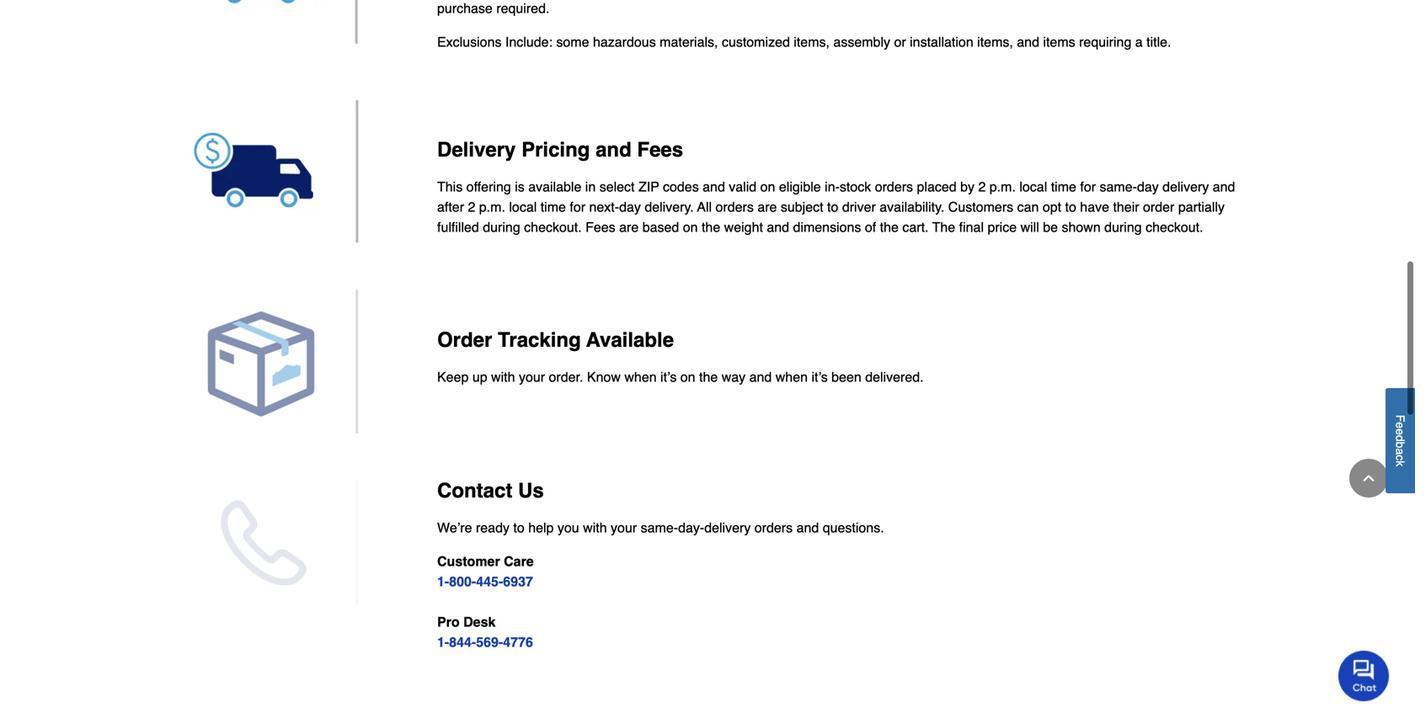 Task type: describe. For each thing, give the bounding box(es) containing it.
delivery
[[437, 138, 516, 161]]

contact
[[437, 479, 512, 503]]

and up 'all'
[[703, 179, 725, 194]]

an illustration of a dark blue package with a light blue lowe's pagoda and light blue packing tape. image
[[153, 290, 410, 434]]

order
[[437, 329, 492, 352]]

c
[[1394, 455, 1407, 461]]

569-
[[476, 635, 503, 650]]

availability.
[[880, 199, 945, 215]]

0 horizontal spatial local
[[509, 199, 537, 215]]

an illustration of a light blue phone handset. image
[[153, 481, 410, 605]]

questions.
[[823, 520, 884, 536]]

and up select
[[596, 138, 632, 161]]

tracking
[[498, 329, 581, 352]]

this
[[437, 179, 463, 194]]

1 e from the top
[[1394, 422, 1407, 429]]

1 checkout. from the left
[[524, 219, 582, 235]]

final
[[959, 219, 984, 235]]

1 horizontal spatial day
[[1137, 179, 1159, 194]]

1 horizontal spatial your
[[611, 520, 637, 536]]

cart.
[[902, 219, 929, 235]]

dimensions
[[793, 219, 861, 235]]

driver
[[842, 199, 876, 215]]

some
[[556, 34, 589, 50]]

1-844-569-4776 link
[[437, 635, 533, 650]]

0 horizontal spatial are
[[619, 219, 639, 235]]

hazardous
[[593, 34, 656, 50]]

subject
[[781, 199, 823, 215]]

1 items, from the left
[[794, 34, 830, 50]]

and up partially
[[1213, 179, 1235, 194]]

customized
[[722, 34, 790, 50]]

f e e d b a c k
[[1394, 415, 1407, 467]]

f
[[1394, 415, 1407, 422]]

available
[[528, 179, 582, 194]]

contact us
[[437, 479, 544, 503]]

1 when from the left
[[625, 369, 657, 385]]

1 vertical spatial day
[[619, 199, 641, 215]]

delivery inside this offering is available in select zip codes and valid on eligible in-stock orders placed by 2 p.m. local time for same-day delivery and after 2 p.m. local time for next-day delivery. all orders are subject to driver availability. customers can opt to have their order partially fulfilled during checkout. fees are based on the weight and dimensions of the cart. the final price will be shown during checkout.
[[1163, 179, 1209, 194]]

1 vertical spatial time
[[541, 199, 566, 215]]

know
[[587, 369, 621, 385]]

1 vertical spatial on
[[683, 219, 698, 235]]

the down 'all'
[[702, 219, 720, 235]]

1 it's from the left
[[660, 369, 677, 385]]

you
[[558, 520, 579, 536]]

2 horizontal spatial orders
[[875, 179, 913, 194]]

2 items, from the left
[[977, 34, 1013, 50]]

after
[[437, 199, 464, 215]]

delivered.
[[865, 369, 924, 385]]

zip
[[638, 179, 659, 194]]

chat invite button image
[[1339, 650, 1390, 702]]

1-800-445-6937
[[437, 574, 533, 590]]

offering
[[466, 179, 511, 194]]

2 e from the top
[[1394, 429, 1407, 436]]

scroll to top element
[[1349, 459, 1388, 498]]

installation
[[910, 34, 974, 50]]

weight
[[724, 219, 763, 235]]

all
[[697, 199, 712, 215]]

844-
[[449, 635, 476, 650]]

stock
[[840, 179, 871, 194]]

exclusions include: some hazardous materials, customized items, assembly or installation items, and items requiring a title.
[[437, 34, 1171, 50]]

exclusions
[[437, 34, 502, 50]]

0 horizontal spatial same-
[[641, 520, 678, 536]]

desk
[[463, 615, 496, 630]]

1 horizontal spatial to
[[827, 199, 838, 215]]

select
[[600, 179, 635, 194]]

1-800-445-6937 link
[[437, 574, 533, 590]]

available
[[586, 329, 674, 352]]

0 horizontal spatial p.m.
[[479, 199, 505, 215]]

0 vertical spatial on
[[760, 179, 775, 194]]

fulfilled
[[437, 219, 479, 235]]

k
[[1394, 461, 1407, 467]]

will
[[1021, 219, 1039, 235]]

0 vertical spatial a
[[1135, 34, 1143, 50]]

chevron up image
[[1360, 470, 1377, 487]]

up
[[472, 369, 487, 385]]

been
[[832, 369, 862, 385]]

of
[[865, 219, 876, 235]]

2 it's from the left
[[812, 369, 828, 385]]

the right of
[[880, 219, 899, 235]]

valid
[[729, 179, 757, 194]]

partially
[[1178, 199, 1225, 215]]

keep
[[437, 369, 469, 385]]

pro
[[437, 615, 460, 630]]

or
[[894, 34, 906, 50]]

f e e d b a c k button
[[1386, 388, 1415, 494]]

1 horizontal spatial fees
[[637, 138, 683, 161]]

1 horizontal spatial 2
[[978, 179, 986, 194]]

0 horizontal spatial with
[[491, 369, 515, 385]]

an illustration of a dark blue delivery truck with light blue wheels and streaks indicating motion. image
[[153, 0, 410, 44]]

in-
[[825, 179, 840, 194]]

order
[[1143, 199, 1175, 215]]

customers
[[948, 199, 1014, 215]]

0 vertical spatial p.m.
[[990, 179, 1016, 194]]

a inside button
[[1394, 449, 1407, 455]]

2 during from the left
[[1105, 219, 1142, 235]]

and left items
[[1017, 34, 1039, 50]]

can
[[1017, 199, 1039, 215]]

0 vertical spatial for
[[1080, 179, 1096, 194]]

requiring
[[1079, 34, 1132, 50]]

customer
[[437, 554, 500, 570]]

and left questions.
[[797, 520, 819, 536]]

pricing
[[521, 138, 590, 161]]

opt
[[1043, 199, 1061, 215]]

the
[[932, 219, 955, 235]]

this offering is available in select zip codes and valid on eligible in-stock orders placed by 2 p.m. local time for same-day delivery and after 2 p.m. local time for next-day delivery. all orders are subject to driver availability. customers can opt to have their order partially fulfilled during checkout. fees are based on the weight and dimensions of the cart. the final price will be shown during checkout.
[[437, 179, 1235, 235]]

and right the way
[[749, 369, 772, 385]]

customer care
[[437, 554, 534, 570]]



Task type: vqa. For each thing, say whether or not it's contained in the screenshot.
"jobs."
no



Task type: locate. For each thing, give the bounding box(es) containing it.
1 horizontal spatial with
[[583, 520, 607, 536]]

0 horizontal spatial checkout.
[[524, 219, 582, 235]]

items, left assembly
[[794, 34, 830, 50]]

e up b
[[1394, 429, 1407, 436]]

items,
[[794, 34, 830, 50], [977, 34, 1013, 50]]

1 horizontal spatial time
[[1051, 179, 1076, 194]]

1- down customer at the left of page
[[437, 574, 449, 590]]

0 vertical spatial 1-
[[437, 574, 449, 590]]

for down "in"
[[570, 199, 586, 215]]

0 horizontal spatial time
[[541, 199, 566, 215]]

and down subject at the top right of the page
[[767, 219, 789, 235]]

items
[[1043, 34, 1075, 50]]

day down select
[[619, 199, 641, 215]]

day
[[1137, 179, 1159, 194], [619, 199, 641, 215]]

6937
[[503, 574, 533, 590]]

a
[[1135, 34, 1143, 50], [1394, 449, 1407, 455]]

the
[[702, 219, 720, 235], [880, 219, 899, 235], [699, 369, 718, 385]]

delivery.
[[645, 199, 694, 215]]

orders down valid
[[716, 199, 754, 215]]

1 vertical spatial are
[[619, 219, 639, 235]]

1 horizontal spatial checkout.
[[1146, 219, 1203, 235]]

include:
[[505, 34, 553, 50]]

1 horizontal spatial local
[[1020, 179, 1047, 194]]

local
[[1020, 179, 1047, 194], [509, 199, 537, 215]]

when left been
[[776, 369, 808, 385]]

codes
[[663, 179, 699, 194]]

1 horizontal spatial are
[[758, 199, 777, 215]]

1 vertical spatial fees
[[586, 219, 616, 235]]

e up 'd'
[[1394, 422, 1407, 429]]

0 vertical spatial time
[[1051, 179, 1076, 194]]

to left help
[[513, 520, 525, 536]]

order tracking available
[[437, 329, 674, 352]]

0 horizontal spatial for
[[570, 199, 586, 215]]

fees up zip
[[637, 138, 683, 161]]

fees
[[637, 138, 683, 161], [586, 219, 616, 235]]

0 horizontal spatial 2
[[468, 199, 475, 215]]

on
[[760, 179, 775, 194], [683, 219, 698, 235], [680, 369, 695, 385]]

help
[[528, 520, 554, 536]]

during down their
[[1105, 219, 1142, 235]]

day-
[[678, 520, 704, 536]]

for up have
[[1080, 179, 1096, 194]]

0 vertical spatial day
[[1137, 179, 1159, 194]]

2
[[978, 179, 986, 194], [468, 199, 475, 215]]

0 vertical spatial orders
[[875, 179, 913, 194]]

your left order.
[[519, 369, 545, 385]]

ready
[[476, 520, 510, 536]]

1 vertical spatial 2
[[468, 199, 475, 215]]

when right know
[[625, 369, 657, 385]]

1 vertical spatial a
[[1394, 449, 1407, 455]]

delivery
[[1163, 179, 1209, 194], [704, 520, 751, 536]]

it's down available
[[660, 369, 677, 385]]

0 horizontal spatial orders
[[716, 199, 754, 215]]

0 horizontal spatial day
[[619, 199, 641, 215]]

1 horizontal spatial during
[[1105, 219, 1142, 235]]

2 vertical spatial orders
[[755, 520, 793, 536]]

an illustration of a dark blue delivery truck with light blue wheels and a dollar sign icon. image
[[153, 99, 410, 243]]

0 vertical spatial your
[[519, 369, 545, 385]]

d
[[1394, 436, 1407, 442]]

your
[[519, 369, 545, 385], [611, 520, 637, 536]]

shown
[[1062, 219, 1101, 235]]

with right you
[[583, 520, 607, 536]]

same- inside this offering is available in select zip codes and valid on eligible in-stock orders placed by 2 p.m. local time for same-day delivery and after 2 p.m. local time for next-day delivery. all orders are subject to driver availability. customers can opt to have their order partially fulfilled during checkout. fees are based on the weight and dimensions of the cart. the final price will be shown during checkout.
[[1100, 179, 1137, 194]]

0 horizontal spatial items,
[[794, 34, 830, 50]]

are
[[758, 199, 777, 215], [619, 219, 639, 235]]

1 vertical spatial same-
[[641, 520, 678, 536]]

0 vertical spatial are
[[758, 199, 777, 215]]

1 vertical spatial your
[[611, 520, 637, 536]]

1 vertical spatial orders
[[716, 199, 754, 215]]

eligible
[[779, 179, 821, 194]]

0 vertical spatial with
[[491, 369, 515, 385]]

for
[[1080, 179, 1096, 194], [570, 199, 586, 215]]

1 vertical spatial delivery
[[704, 520, 751, 536]]

1 horizontal spatial when
[[776, 369, 808, 385]]

0 vertical spatial 2
[[978, 179, 986, 194]]

we're
[[437, 520, 472, 536]]

price
[[988, 219, 1017, 235]]

1 vertical spatial 1-
[[437, 635, 449, 650]]

assembly
[[833, 34, 890, 50]]

800-
[[449, 574, 476, 590]]

1 during from the left
[[483, 219, 520, 235]]

items, right installation
[[977, 34, 1013, 50]]

order.
[[549, 369, 583, 385]]

next-
[[589, 199, 619, 215]]

with
[[491, 369, 515, 385], [583, 520, 607, 536]]

p.m.
[[990, 179, 1016, 194], [479, 199, 505, 215]]

1 horizontal spatial for
[[1080, 179, 1096, 194]]

your right you
[[611, 520, 637, 536]]

have
[[1080, 199, 1109, 215]]

p.m. up customers
[[990, 179, 1016, 194]]

2 checkout. from the left
[[1146, 219, 1203, 235]]

orders left questions.
[[755, 520, 793, 536]]

to right opt
[[1065, 199, 1076, 215]]

we're ready to help you with your same-day-delivery orders and questions.
[[437, 520, 884, 536]]

4776
[[503, 635, 533, 650]]

0 vertical spatial local
[[1020, 179, 1047, 194]]

2 when from the left
[[776, 369, 808, 385]]

1 horizontal spatial same-
[[1100, 179, 1137, 194]]

it's
[[660, 369, 677, 385], [812, 369, 828, 385]]

care
[[504, 554, 534, 570]]

are up the weight
[[758, 199, 777, 215]]

0 horizontal spatial your
[[519, 369, 545, 385]]

checkout. down available at top left
[[524, 219, 582, 235]]

by
[[960, 179, 975, 194]]

way
[[722, 369, 746, 385]]

2 horizontal spatial to
[[1065, 199, 1076, 215]]

and
[[1017, 34, 1039, 50], [596, 138, 632, 161], [703, 179, 725, 194], [1213, 179, 1235, 194], [767, 219, 789, 235], [749, 369, 772, 385], [797, 520, 819, 536]]

2 right by
[[978, 179, 986, 194]]

orders up availability.
[[875, 179, 913, 194]]

0 horizontal spatial when
[[625, 369, 657, 385]]

checkout. down order
[[1146, 219, 1203, 235]]

during
[[483, 219, 520, 235], [1105, 219, 1142, 235]]

1-
[[437, 574, 449, 590], [437, 635, 449, 650]]

on right valid
[[760, 179, 775, 194]]

2 1- from the top
[[437, 635, 449, 650]]

0 horizontal spatial it's
[[660, 369, 677, 385]]

1 vertical spatial with
[[583, 520, 607, 536]]

1 vertical spatial local
[[509, 199, 537, 215]]

delivery pricing and fees
[[437, 138, 683, 161]]

is
[[515, 179, 525, 194]]

1 horizontal spatial items,
[[977, 34, 1013, 50]]

local down is
[[509, 199, 537, 215]]

1 vertical spatial p.m.
[[479, 199, 505, 215]]

with right up
[[491, 369, 515, 385]]

in
[[585, 179, 596, 194]]

based
[[642, 219, 679, 235]]

fees inside this offering is available in select zip codes and valid on eligible in-stock orders placed by 2 p.m. local time for same-day delivery and after 2 p.m. local time for next-day delivery. all orders are subject to driver availability. customers can opt to have their order partially fulfilled during checkout. fees are based on the weight and dimensions of the cart. the final price will be shown during checkout.
[[586, 219, 616, 235]]

same-
[[1100, 179, 1137, 194], [641, 520, 678, 536]]

be
[[1043, 219, 1058, 235]]

on left the way
[[680, 369, 695, 385]]

us
[[518, 479, 544, 503]]

time down available at top left
[[541, 199, 566, 215]]

their
[[1113, 199, 1139, 215]]

title.
[[1147, 34, 1171, 50]]

0 vertical spatial delivery
[[1163, 179, 1209, 194]]

0 horizontal spatial a
[[1135, 34, 1143, 50]]

p.m. down the offering
[[479, 199, 505, 215]]

1- down pro in the bottom of the page
[[437, 635, 449, 650]]

1 horizontal spatial orders
[[755, 520, 793, 536]]

a left the title.
[[1135, 34, 1143, 50]]

0 vertical spatial same-
[[1100, 179, 1137, 194]]

1 horizontal spatial p.m.
[[990, 179, 1016, 194]]

0 horizontal spatial delivery
[[704, 520, 751, 536]]

during down the offering
[[483, 219, 520, 235]]

1 horizontal spatial a
[[1394, 449, 1407, 455]]

keep up with your order. know when it's on the way and when it's been delivered.
[[437, 369, 924, 385]]

are left the based on the top of the page
[[619, 219, 639, 235]]

a up k
[[1394, 449, 1407, 455]]

pro desk 1-844-569-4776
[[437, 615, 533, 650]]

to down in-
[[827, 199, 838, 215]]

placed
[[917, 179, 957, 194]]

0 vertical spatial fees
[[637, 138, 683, 161]]

it's left been
[[812, 369, 828, 385]]

the left the way
[[699, 369, 718, 385]]

on down 'all'
[[683, 219, 698, 235]]

2 right after
[[468, 199, 475, 215]]

1 vertical spatial for
[[570, 199, 586, 215]]

0 horizontal spatial during
[[483, 219, 520, 235]]

day up order
[[1137, 179, 1159, 194]]

2 vertical spatial on
[[680, 369, 695, 385]]

1- inside pro desk 1-844-569-4776
[[437, 635, 449, 650]]

1 horizontal spatial it's
[[812, 369, 828, 385]]

0 horizontal spatial fees
[[586, 219, 616, 235]]

1 horizontal spatial delivery
[[1163, 179, 1209, 194]]

b
[[1394, 442, 1407, 449]]

when
[[625, 369, 657, 385], [776, 369, 808, 385]]

materials,
[[660, 34, 718, 50]]

time up opt
[[1051, 179, 1076, 194]]

e
[[1394, 422, 1407, 429], [1394, 429, 1407, 436]]

1 1- from the top
[[437, 574, 449, 590]]

fees down next-
[[586, 219, 616, 235]]

445-
[[476, 574, 503, 590]]

checkout.
[[524, 219, 582, 235], [1146, 219, 1203, 235]]

0 horizontal spatial to
[[513, 520, 525, 536]]

local up can
[[1020, 179, 1047, 194]]



